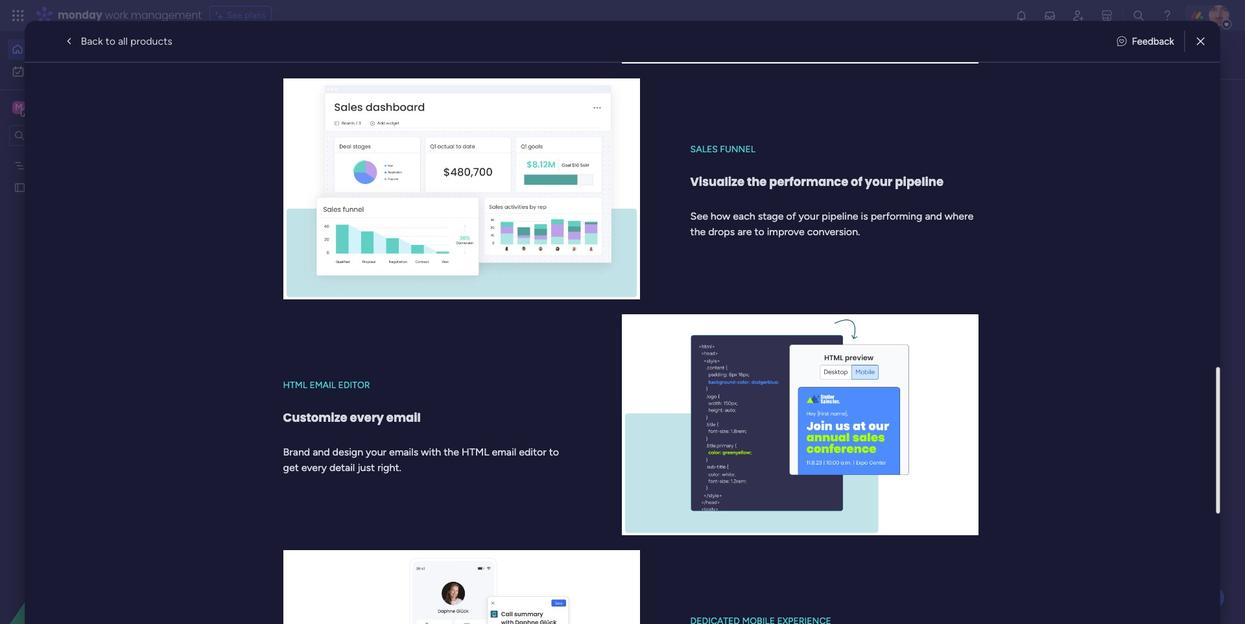 Task type: vqa. For each thing, say whether or not it's contained in the screenshot.
Cards BUTTON
no



Task type: locate. For each thing, give the bounding box(es) containing it.
1 horizontal spatial see
[[691, 210, 709, 223]]

1 vertical spatial virtual
[[301, 462, 335, 477]]

work
[[105, 8, 128, 23], [45, 66, 64, 77], [272, 259, 292, 270], [452, 259, 472, 270], [632, 259, 652, 270], [317, 410, 338, 422], [680, 410, 701, 422], [680, 481, 701, 492]]

0 vertical spatial lottie animation image
[[632, 31, 997, 80]]

> for marketing
[[530, 259, 535, 270]]

0 vertical spatial and
[[418, 55, 435, 68]]

1 horizontal spatial lottie animation element
[[632, 31, 997, 80]]

work management down editor
[[317, 410, 398, 422]]

3 > from the left
[[710, 259, 716, 270]]

option
[[0, 153, 165, 156]]

1 vertical spatial game
[[762, 259, 787, 270]]

see for see plans
[[227, 10, 242, 21]]

main
[[30, 101, 53, 114], [357, 259, 377, 270], [538, 259, 557, 270], [301, 392, 326, 407]]

1 horizontal spatial add to favorites image
[[572, 237, 585, 250]]

the inside 'see how each stage of your pipeline is performing and where the drops are to improve conversion.'
[[691, 226, 706, 238]]

emails
[[389, 447, 419, 459]]

workspace image containing p
[[624, 391, 655, 423]]

1 horizontal spatial public board image
[[616, 237, 630, 251]]

0 vertical spatial see
[[227, 10, 242, 21]]

public board image for marketing plan
[[436, 237, 450, 251]]

0 vertical spatial main workspace
[[30, 101, 106, 114]]

workplace
[[664, 462, 719, 477]]

monday
[[58, 8, 102, 23]]

2 public board image from the left
[[616, 237, 630, 251]]

to left all
[[106, 35, 115, 47]]

game
[[339, 237, 367, 250], [762, 259, 787, 270], [358, 462, 390, 477]]

just
[[358, 462, 375, 474]]

marketing
[[455, 237, 503, 250]]

0 horizontal spatial of
[[787, 210, 797, 223]]

see inside 'button'
[[227, 10, 242, 21]]

pet down 'approvals'
[[747, 259, 760, 270]]

main inside workspace selection element
[[30, 101, 53, 114]]

2 vertical spatial and
[[313, 447, 330, 459]]

management down workspace
[[703, 481, 761, 492]]

workspace image containing v
[[261, 462, 292, 493]]

2 horizontal spatial and
[[926, 210, 943, 223]]

0 vertical spatial the
[[747, 174, 767, 190]]

1 horizontal spatial of
[[851, 174, 863, 190]]

0 horizontal spatial every
[[302, 462, 327, 474]]

project requests & approvals
[[635, 237, 776, 250]]

0 vertical spatial html
[[283, 380, 308, 391]]

1 horizontal spatial pet
[[747, 259, 760, 270]]

improve
[[767, 226, 805, 238]]

0 horizontal spatial pipeline
[[822, 210, 859, 223]]

trading card game
[[274, 237, 367, 250]]

0 vertical spatial game
[[339, 237, 367, 250]]

of inside 'see how each stage of your pipeline is performing and where the drops are to improve conversion.'
[[787, 210, 797, 223]]

and left where
[[926, 210, 943, 223]]

brand
[[283, 447, 310, 459]]

0 vertical spatial project
[[635, 237, 670, 250]]

james peterson image
[[1209, 5, 1230, 26]]

workspace image
[[624, 391, 655, 423], [261, 462, 292, 493]]

approvals
[[728, 237, 776, 250]]

0 horizontal spatial see
[[227, 10, 242, 21]]

0 horizontal spatial work management
[[317, 410, 398, 422]]

1 vertical spatial the
[[691, 226, 706, 238]]

give feedback
[[1024, 49, 1087, 61]]

1 horizontal spatial email
[[492, 447, 517, 459]]

1 horizontal spatial html
[[462, 447, 490, 459]]

your up just
[[366, 447, 387, 459]]

3 add to favorites image from the left
[[752, 237, 765, 250]]

0 vertical spatial m
[[15, 102, 23, 113]]

1 vertical spatial lottie animation image
[[0, 494, 165, 625]]

1 work management from the left
[[317, 410, 398, 422]]

project inside quick search results 'list box'
[[635, 237, 670, 250]]

the
[[747, 174, 767, 190], [691, 226, 706, 238], [444, 447, 459, 459]]

invite members image
[[1072, 9, 1085, 22]]

0 horizontal spatial add to favorites image
[[392, 237, 405, 250]]

0 horizontal spatial m
[[15, 102, 23, 113]]

2 horizontal spatial the
[[747, 174, 767, 190]]

2 vertical spatial the
[[444, 447, 459, 459]]

work management
[[317, 410, 398, 422], [680, 410, 761, 422]]

main workspace down my work link
[[30, 101, 106, 114]]

virtual right get
[[301, 462, 335, 477]]

> for project
[[710, 259, 716, 270]]

1 vertical spatial html
[[462, 447, 490, 459]]

your
[[296, 55, 317, 68], [866, 174, 893, 190], [799, 210, 820, 223], [366, 447, 387, 459]]

0 horizontal spatial and
[[313, 447, 330, 459]]

2 add to favorites image from the left
[[572, 237, 585, 250]]

0 horizontal spatial work management > main workspace
[[272, 259, 423, 270]]

1 vertical spatial m
[[270, 397, 283, 416]]

1 add to favorites image from the left
[[392, 237, 405, 250]]

to
[[106, 35, 115, 47], [755, 226, 765, 238], [549, 447, 559, 459]]

1 vertical spatial pipeline
[[822, 210, 859, 223]]

and right brand
[[313, 447, 330, 459]]

html
[[283, 380, 308, 391], [462, 447, 490, 459]]

lottie animation element
[[632, 31, 997, 80], [0, 494, 165, 625]]

work management for m
[[317, 410, 398, 422]]

1 vertical spatial every
[[302, 462, 327, 474]]

p
[[635, 397, 644, 416]]

the up each at the top right of the page
[[747, 174, 767, 190]]

management
[[131, 8, 202, 23], [294, 259, 347, 270], [474, 259, 528, 270], [654, 259, 708, 270], [340, 410, 398, 422], [703, 410, 761, 422], [703, 481, 761, 492]]

2 horizontal spatial >
[[710, 259, 716, 270]]

of up improve
[[787, 210, 797, 223]]

project left planning
[[664, 392, 702, 407]]

2 > from the left
[[530, 259, 535, 270]]

0 horizontal spatial main workspace
[[30, 101, 106, 114]]

1 horizontal spatial workspace image
[[624, 391, 655, 423]]

0 vertical spatial to
[[106, 35, 115, 47]]

work management > main workspace down plan
[[452, 259, 603, 270]]

1 vertical spatial project
[[664, 392, 702, 407]]

pet down design
[[338, 462, 355, 477]]

1 horizontal spatial the
[[691, 226, 706, 238]]

0 horizontal spatial the
[[444, 447, 459, 459]]

my
[[30, 66, 42, 77]]

main workspace down editor
[[301, 392, 385, 407]]

html right with
[[462, 447, 490, 459]]

work inside option
[[45, 66, 64, 77]]

add to favorites image for project requests & approvals
[[752, 237, 765, 250]]

email left editor
[[492, 447, 517, 459]]

1 vertical spatial email
[[492, 447, 517, 459]]

feedback link
[[1117, 31, 1175, 52]]

recently visited
[[258, 106, 344, 121]]

notifications image
[[1015, 9, 1028, 22]]

public board image
[[436, 237, 450, 251], [616, 237, 630, 251]]

0 vertical spatial pipeline
[[896, 174, 944, 190]]

2 work management from the left
[[680, 410, 761, 422]]

2 horizontal spatial to
[[755, 226, 765, 238]]

game down design
[[358, 462, 390, 477]]

every right get
[[302, 462, 327, 474]]

1 vertical spatial and
[[926, 210, 943, 223]]

monday marketplace image
[[1101, 9, 1114, 22]]

pipeline
[[896, 174, 944, 190], [822, 210, 859, 223]]

pet
[[747, 259, 760, 270], [338, 462, 355, 477]]

game down 'approvals'
[[762, 259, 787, 270]]

0 vertical spatial virtual
[[718, 259, 744, 270]]

add to favorites image
[[392, 237, 405, 250], [572, 237, 585, 250], [752, 237, 765, 250]]

main workspace
[[30, 101, 106, 114], [301, 392, 385, 407]]

home link
[[8, 39, 158, 60]]

1 horizontal spatial every
[[350, 410, 384, 426]]

get
[[283, 462, 299, 474]]

1 public board image from the left
[[436, 237, 450, 251]]

0 horizontal spatial >
[[350, 259, 355, 270]]

the right with
[[444, 447, 459, 459]]

project
[[635, 237, 670, 250], [664, 392, 702, 407]]

0 vertical spatial email
[[387, 410, 421, 426]]

1 vertical spatial see
[[691, 210, 709, 223]]

and right inbox
[[418, 55, 435, 68]]

game right card
[[339, 237, 367, 250]]

list box
[[0, 151, 165, 373]]

0 horizontal spatial public board image
[[436, 237, 450, 251]]

email inside brand and design your emails with the html email editor to get every detail just right.
[[492, 447, 517, 459]]

2 vertical spatial to
[[549, 447, 559, 459]]

email up emails
[[387, 410, 421, 426]]

lottie animation image
[[632, 31, 997, 80], [0, 494, 165, 625]]

0 vertical spatial pet
[[747, 259, 760, 270]]

1 vertical spatial main workspace
[[301, 392, 385, 407]]

>
[[350, 259, 355, 270], [530, 259, 535, 270], [710, 259, 716, 270]]

see left how
[[691, 210, 709, 223]]

is
[[861, 210, 869, 223]]

2 vertical spatial game
[[358, 462, 390, 477]]

public board image for project requests & approvals
[[616, 237, 630, 251]]

0 vertical spatial every
[[350, 410, 384, 426]]

pipeline up the performing
[[896, 174, 944, 190]]

visualize
[[691, 174, 745, 190]]

pipeline up conversion.
[[822, 210, 859, 223]]

visited
[[308, 106, 344, 121]]

0 horizontal spatial workspace image
[[261, 462, 292, 493]]

design
[[333, 447, 364, 459]]

1 horizontal spatial to
[[549, 447, 559, 459]]

1 horizontal spatial work management
[[680, 410, 761, 422]]

the inside brand and design your emails with the html email editor to get every detail just right.
[[444, 447, 459, 459]]

the left drops
[[691, 226, 706, 238]]

m
[[15, 102, 23, 113], [270, 397, 283, 416]]

quick search button
[[1100, 42, 1194, 68]]

of
[[851, 174, 863, 190], [787, 210, 797, 223]]

v2 bolt switch image
[[1111, 48, 1118, 63]]

see left plans
[[227, 10, 242, 21]]

1 horizontal spatial >
[[530, 259, 535, 270]]

1 horizontal spatial work management > main workspace
[[452, 259, 603, 270]]

1 horizontal spatial virtual
[[718, 259, 744, 270]]

see inside 'see how each stage of your pipeline is performing and where the drops are to improve conversion.'
[[691, 210, 709, 223]]

project for project planning
[[664, 392, 702, 407]]

performing
[[871, 210, 923, 223]]

1 vertical spatial pet
[[338, 462, 355, 477]]

2 horizontal spatial add to favorites image
[[752, 237, 765, 250]]

0 horizontal spatial to
[[106, 35, 115, 47]]

work management > main workspace down card
[[272, 259, 423, 270]]

0 horizontal spatial lottie animation element
[[0, 494, 165, 625]]

to right are
[[755, 226, 765, 238]]

pet inside quick search results 'list box'
[[747, 259, 760, 270]]

right.
[[378, 462, 402, 474]]

see plans
[[227, 10, 266, 21]]

to right editor
[[549, 447, 559, 459]]

game for virtual pet game
[[358, 462, 390, 477]]

monday work management
[[58, 8, 202, 23]]

planning
[[704, 392, 749, 407]]

every
[[350, 410, 384, 426], [302, 462, 327, 474]]

select product image
[[12, 9, 25, 22]]

to inside button
[[106, 35, 115, 47]]

your up improve
[[799, 210, 820, 223]]

1 vertical spatial of
[[787, 210, 797, 223]]

virtual down &
[[718, 259, 744, 270]]

component image
[[436, 257, 447, 269], [616, 257, 628, 269], [301, 411, 312, 422], [664, 411, 675, 422]]

work management down planning
[[680, 410, 761, 422]]

of up "is"
[[851, 174, 863, 190]]

management inside workplace workspace work management
[[703, 481, 761, 492]]

see
[[227, 10, 242, 21], [691, 210, 709, 223]]

and inside brand and design your emails with the html email editor to get every detail just right.
[[313, 447, 330, 459]]

1 vertical spatial workspace image
[[261, 462, 292, 493]]

project left requests
[[635, 237, 670, 250]]

every down editor
[[350, 410, 384, 426]]

home
[[29, 43, 53, 54]]

1 vertical spatial to
[[755, 226, 765, 238]]

email
[[387, 410, 421, 426], [492, 447, 517, 459]]

0 vertical spatial workspace image
[[624, 391, 655, 423]]

workspace image
[[12, 101, 25, 115], [261, 391, 292, 423], [624, 462, 655, 493], [632, 465, 647, 489]]

html left email
[[283, 380, 308, 391]]

customize
[[283, 410, 348, 426]]

work management > main workspace
[[272, 259, 423, 270], [452, 259, 603, 270]]



Task type: describe. For each thing, give the bounding box(es) containing it.
close image
[[1197, 36, 1205, 46]]

where
[[945, 210, 974, 223]]

back
[[81, 35, 103, 47]]

game for trading card game
[[339, 237, 367, 250]]

boards,
[[352, 55, 387, 68]]

how
[[711, 210, 731, 223]]

1 horizontal spatial and
[[418, 55, 435, 68]]

v2 user feedback image
[[1010, 48, 1019, 63]]

back to all products
[[81, 35, 172, 47]]

marketing plan
[[455, 237, 526, 250]]

2 work management > main workspace from the left
[[452, 259, 603, 270]]

visualize the performance of your pipeline
[[691, 174, 944, 190]]

update feed image
[[1044, 9, 1057, 22]]

work management > virtual pet game
[[632, 259, 787, 270]]

workspaces
[[438, 55, 493, 68]]

0 horizontal spatial email
[[387, 410, 421, 426]]

html email editor
[[283, 380, 370, 391]]

project for project requests & approvals
[[635, 237, 670, 250]]

0 horizontal spatial lottie animation image
[[0, 494, 165, 625]]

1 > from the left
[[350, 259, 355, 270]]

virtual pet game
[[301, 462, 390, 477]]

requests
[[672, 237, 716, 250]]

quickly access your recent boards, inbox and workspaces
[[224, 55, 493, 68]]

give
[[1024, 49, 1044, 61]]

main workspace inside workspace selection element
[[30, 101, 106, 114]]

are
[[738, 226, 752, 238]]

help image
[[1161, 9, 1174, 22]]

add to favorites image for marketing plan
[[572, 237, 585, 250]]

my work
[[30, 66, 64, 77]]

your inside 'see how each stage of your pipeline is performing and where the drops are to improve conversion.'
[[799, 210, 820, 223]]

plan
[[505, 237, 526, 250]]

0 vertical spatial of
[[851, 174, 863, 190]]

pipeline inside 'see how each stage of your pipeline is performing and where the drops are to improve conversion.'
[[822, 210, 859, 223]]

my work link
[[8, 61, 158, 82]]

and inside 'see how each stage of your pipeline is performing and where the drops are to improve conversion.'
[[926, 210, 943, 223]]

1 horizontal spatial main workspace
[[301, 392, 385, 407]]

quickly
[[224, 55, 259, 68]]

public board image
[[14, 181, 26, 193]]

to inside 'see how each stage of your pipeline is performing and where the drops are to improve conversion.'
[[755, 226, 765, 238]]

access
[[262, 55, 294, 68]]

search everything image
[[1133, 9, 1146, 22]]

management down planning
[[703, 410, 761, 422]]

v2 user feedback image
[[1117, 34, 1127, 48]]

every inside brand and design your emails with the html email editor to get every detail just right.
[[302, 462, 327, 474]]

see for see how each stage of your pipeline is performing and where the drops are to improve conversion.
[[691, 210, 709, 223]]

performance
[[770, 174, 849, 190]]

email
[[310, 380, 336, 391]]

1 horizontal spatial lottie animation image
[[632, 31, 997, 80]]

work management for p
[[680, 410, 761, 422]]

m inside workspace selection element
[[15, 102, 23, 113]]

feedback
[[1047, 49, 1087, 61]]

workplace workspace work management
[[664, 462, 780, 492]]

each
[[733, 210, 756, 223]]

with
[[421, 447, 442, 459]]

management down marketing plan
[[474, 259, 528, 270]]

back to all products button
[[52, 28, 183, 54]]

virtual inside quick search results 'list box'
[[718, 259, 744, 270]]

recently
[[258, 106, 305, 121]]

project planning
[[664, 392, 749, 407]]

detail
[[330, 462, 355, 474]]

funnel
[[720, 144, 756, 155]]

your up "is"
[[866, 174, 893, 190]]

0 vertical spatial lottie animation element
[[632, 31, 997, 80]]

quick
[[1121, 49, 1148, 61]]

help
[[1190, 592, 1214, 605]]

workspace
[[722, 462, 780, 477]]

1 work management > main workspace from the left
[[272, 259, 423, 270]]

0 horizontal spatial html
[[283, 380, 308, 391]]

see how each stage of your pipeline is performing and where the drops are to improve conversion.
[[691, 210, 974, 238]]

search
[[1151, 49, 1183, 61]]

home option
[[8, 39, 158, 60]]

your inside brand and design your emails with the html email editor to get every detail just right.
[[366, 447, 387, 459]]

workspace selection element
[[12, 100, 108, 117]]

your left recent
[[296, 55, 317, 68]]

management down requests
[[654, 259, 708, 270]]

products
[[130, 35, 172, 47]]

inbox
[[390, 55, 415, 68]]

customize every email
[[283, 410, 421, 426]]

management up products
[[131, 8, 202, 23]]

conversion.
[[808, 226, 861, 238]]

card
[[313, 237, 336, 250]]

1 vertical spatial lottie animation element
[[0, 494, 165, 625]]

editor
[[339, 380, 370, 391]]

1 horizontal spatial m
[[270, 397, 283, 416]]

feedback
[[1132, 35, 1175, 47]]

all
[[118, 35, 128, 47]]

drops
[[709, 226, 735, 238]]

0 horizontal spatial virtual
[[301, 462, 335, 477]]

help button
[[1179, 588, 1225, 609]]

management down editor
[[340, 410, 398, 422]]

&
[[719, 237, 725, 250]]

recent
[[320, 55, 350, 68]]

see plans button
[[209, 6, 272, 25]]

0 horizontal spatial pet
[[338, 462, 355, 477]]

trading
[[274, 237, 311, 250]]

work inside workplace workspace work management
[[680, 481, 701, 492]]

sales funnel
[[691, 144, 756, 155]]

stage
[[758, 210, 784, 223]]

quick search results list box
[[239, 121, 968, 293]]

html inside brand and design your emails with the html email editor to get every detail just right.
[[462, 447, 490, 459]]

v
[[271, 467, 282, 486]]

editor
[[519, 447, 547, 459]]

my work option
[[8, 61, 158, 82]]

plans
[[245, 10, 266, 21]]

management down trading card game
[[294, 259, 347, 270]]

sales
[[691, 144, 718, 155]]

quick search
[[1121, 49, 1183, 61]]

to inside brand and design your emails with the html email editor to get every detail just right.
[[549, 447, 559, 459]]

brand and design your emails with the html email editor to get every detail just right.
[[283, 447, 559, 474]]

1 horizontal spatial pipeline
[[896, 174, 944, 190]]



